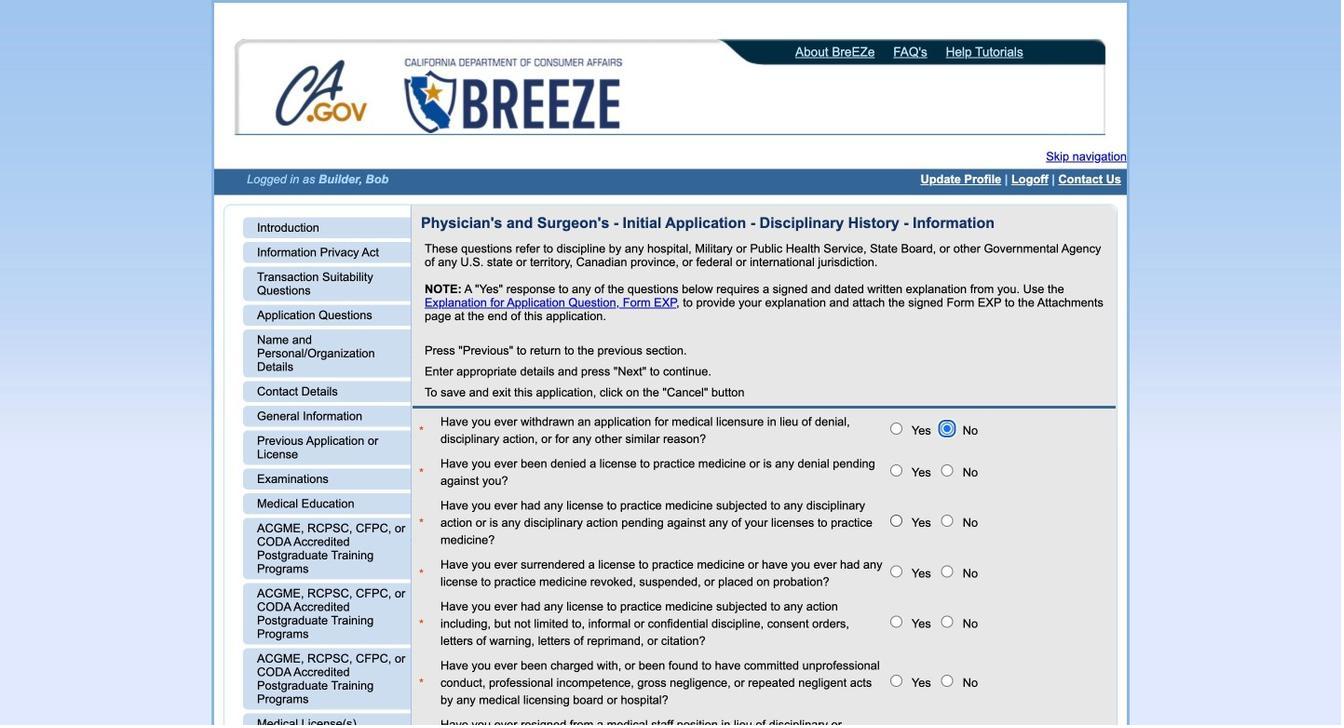 Task type: vqa. For each thing, say whether or not it's contained in the screenshot.
text box
no



Task type: locate. For each thing, give the bounding box(es) containing it.
  radio
[[942, 423, 954, 435], [891, 465, 903, 477], [891, 515, 903, 527], [942, 515, 954, 527], [891, 566, 903, 578], [942, 676, 954, 688]]

ca.gov image
[[275, 59, 370, 131]]

state of california breeze image
[[401, 59, 626, 133]]

  radio
[[891, 423, 903, 435], [942, 465, 954, 477], [942, 566, 954, 578], [891, 616, 903, 629], [942, 616, 954, 629], [891, 676, 903, 688]]



